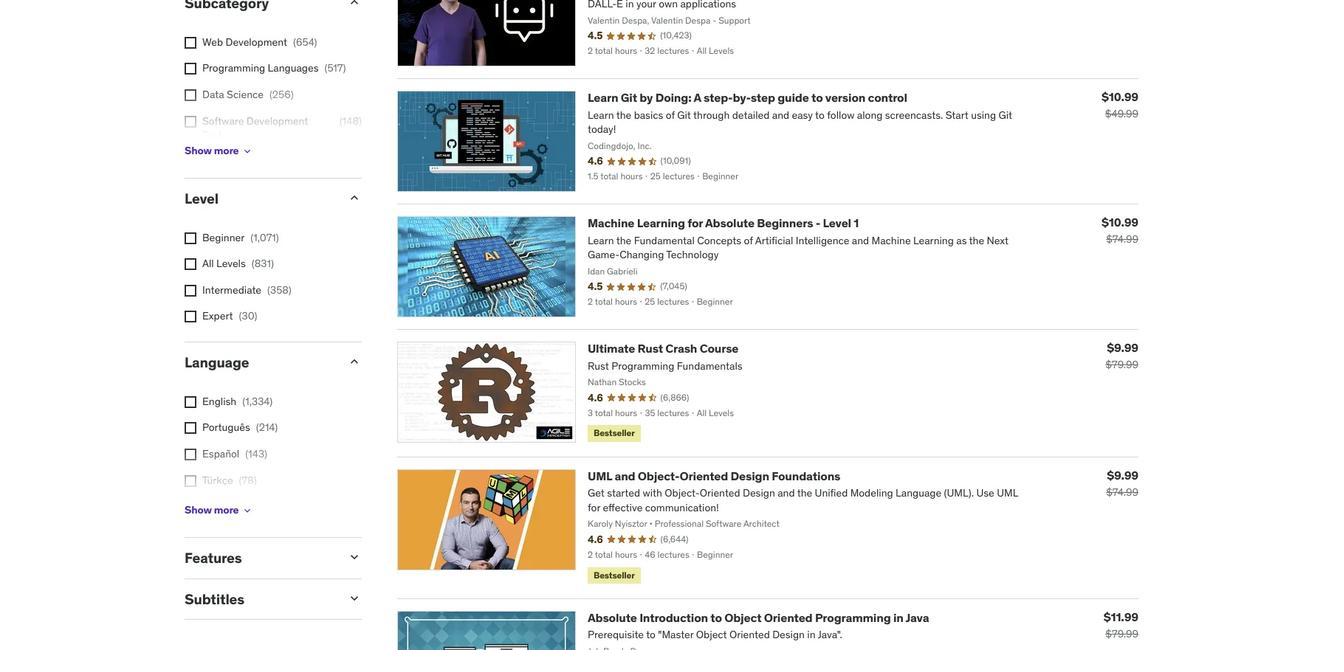 Task type: vqa. For each thing, say whether or not it's contained in the screenshot.
second (10,000) from the top of the page
no



Task type: locate. For each thing, give the bounding box(es) containing it.
expert (30)
[[202, 310, 257, 323]]

programming left in
[[815, 611, 891, 626]]

$9.99 for uml and object-oriented design foundations
[[1107, 468, 1139, 483]]

uml and object-oriented design foundations link
[[588, 469, 841, 484]]

1 horizontal spatial programming
[[815, 611, 891, 626]]

object-
[[638, 469, 680, 484]]

show more button
[[185, 137, 254, 166], [185, 496, 254, 526]]

(143)
[[245, 448, 267, 461]]

$9.99 inside $9.99 $79.99
[[1107, 341, 1139, 355]]

0 vertical spatial $10.99
[[1102, 90, 1139, 104]]

to left object
[[711, 611, 722, 626]]

$9.99 inside $9.99 $74.99
[[1107, 468, 1139, 483]]

1 vertical spatial $79.99
[[1106, 628, 1139, 641]]

1 show from the top
[[185, 144, 212, 158]]

beginners
[[757, 216, 813, 231]]

more down the türkçe (78)
[[214, 504, 239, 517]]

programming
[[202, 62, 265, 75], [815, 611, 891, 626]]

1 vertical spatial more
[[214, 504, 239, 517]]

0 vertical spatial show
[[185, 144, 212, 158]]

xsmall image left português
[[185, 423, 196, 435]]

language
[[185, 354, 249, 372]]

xsmall image for español
[[185, 449, 196, 461]]

xsmall image left 'beginner'
[[185, 232, 196, 244]]

1 show more button from the top
[[185, 137, 254, 166]]

$10.99 $49.99
[[1102, 90, 1139, 121]]

all
[[202, 257, 214, 270]]

$79.99 inside $11.99 $79.99
[[1106, 628, 1139, 641]]

0 vertical spatial show more button
[[185, 137, 254, 166]]

1 vertical spatial show more button
[[185, 496, 254, 526]]

1 $9.99 from the top
[[1107, 341, 1139, 355]]

version
[[826, 90, 866, 105]]

features
[[185, 549, 242, 567]]

level up 'beginner'
[[185, 190, 219, 207]]

xsmall image left türkçe
[[185, 475, 196, 487]]

1 vertical spatial show more
[[185, 504, 239, 517]]

xsmall image
[[185, 37, 196, 49], [242, 145, 254, 157], [185, 232, 196, 244], [185, 259, 196, 270], [185, 285, 196, 297], [185, 396, 196, 408], [185, 423, 196, 435], [185, 475, 196, 487], [242, 505, 254, 517]]

a
[[694, 90, 701, 105]]

by-
[[733, 90, 751, 105]]

1 xsmall image from the top
[[185, 63, 196, 75]]

2 $10.99 from the top
[[1102, 215, 1139, 230]]

science
[[227, 88, 264, 101]]

programming up 'science'
[[202, 62, 265, 75]]

$10.99 for machine learning for absolute beginners - level 1
[[1102, 215, 1139, 230]]

more for software development tools
[[214, 144, 239, 158]]

xsmall image left english
[[185, 396, 196, 408]]

1 $79.99 from the top
[[1106, 358, 1139, 372]]

1 vertical spatial $10.99
[[1102, 215, 1139, 230]]

xsmall image for intermediate
[[185, 285, 196, 297]]

$79.99 for $9.99
[[1106, 358, 1139, 372]]

$74.99 inside $10.99 $74.99
[[1106, 233, 1139, 246]]

learn git by doing: a step-by-step guide to version control
[[588, 90, 908, 105]]

1 horizontal spatial to
[[812, 90, 823, 105]]

1 horizontal spatial absolute
[[705, 216, 755, 231]]

show down türkçe
[[185, 504, 212, 517]]

language button
[[185, 354, 335, 372]]

0 vertical spatial $9.99
[[1107, 341, 1139, 355]]

oriented left the design
[[680, 469, 728, 484]]

2 xsmall image from the top
[[185, 89, 196, 101]]

1 vertical spatial level
[[823, 216, 851, 231]]

xsmall image down software development tools
[[242, 145, 254, 157]]

show down tools on the top of the page
[[185, 144, 212, 158]]

2 small image from the top
[[347, 190, 362, 205]]

show more down tools on the top of the page
[[185, 144, 239, 158]]

xsmall image left all
[[185, 259, 196, 270]]

(358)
[[267, 283, 292, 297]]

0 vertical spatial more
[[214, 144, 239, 158]]

3 xsmall image from the top
[[185, 116, 196, 128]]

small image for level
[[347, 190, 362, 205]]

control
[[868, 90, 908, 105]]

2 show more button from the top
[[185, 496, 254, 526]]

show more button for software development tools
[[185, 137, 254, 166]]

2 show more from the top
[[185, 504, 239, 517]]

development for software
[[246, 114, 308, 128]]

5 xsmall image from the top
[[185, 449, 196, 461]]

crash
[[666, 341, 697, 356]]

xsmall image for beginner
[[185, 232, 196, 244]]

3 small image from the top
[[347, 550, 362, 565]]

machine learning for absolute beginners - level 1 link
[[588, 216, 859, 231]]

español
[[202, 448, 239, 461]]

0 vertical spatial $79.99
[[1106, 358, 1139, 372]]

$74.99
[[1106, 233, 1139, 246], [1106, 486, 1139, 499]]

uml and object-oriented design foundations
[[588, 469, 841, 484]]

1 $74.99 from the top
[[1106, 233, 1139, 246]]

0 vertical spatial to
[[812, 90, 823, 105]]

levels
[[216, 257, 246, 270]]

java
[[906, 611, 929, 626]]

show more for software development tools
[[185, 144, 239, 158]]

1 vertical spatial show
[[185, 504, 212, 517]]

(256)
[[269, 88, 294, 101]]

features button
[[185, 549, 335, 567]]

guide
[[778, 90, 809, 105]]

show
[[185, 144, 212, 158], [185, 504, 212, 517]]

(148)
[[340, 114, 362, 128]]

0 vertical spatial $74.99
[[1106, 233, 1139, 246]]

show more down türkçe
[[185, 504, 239, 517]]

0 vertical spatial programming
[[202, 62, 265, 75]]

show more button down software
[[185, 137, 254, 166]]

2 $9.99 from the top
[[1107, 468, 1139, 483]]

$9.99 for ultimate rust crash course
[[1107, 341, 1139, 355]]

0 horizontal spatial level
[[185, 190, 219, 207]]

absolute introduction to object oriented programming in java
[[588, 611, 929, 626]]

tools
[[202, 129, 226, 142]]

beginner (1,071)
[[202, 231, 279, 244]]

absolute
[[705, 216, 755, 231], [588, 611, 637, 626]]

0 vertical spatial level
[[185, 190, 219, 207]]

level right - on the right of the page
[[823, 216, 851, 231]]

1 vertical spatial absolute
[[588, 611, 637, 626]]

türkçe
[[202, 474, 233, 487]]

show more for türkçe
[[185, 504, 239, 517]]

1 vertical spatial $74.99
[[1106, 486, 1139, 499]]

4 xsmall image from the top
[[185, 311, 196, 323]]

development
[[226, 35, 287, 49], [246, 114, 308, 128]]

ultimate rust crash course link
[[588, 341, 739, 356]]

1 more from the top
[[214, 144, 239, 158]]

absolute left introduction at bottom
[[588, 611, 637, 626]]

1 vertical spatial development
[[246, 114, 308, 128]]

1 vertical spatial oriented
[[764, 611, 813, 626]]

ultimate rust crash course
[[588, 341, 739, 356]]

2 $74.99 from the top
[[1106, 486, 1139, 499]]

1 show more from the top
[[185, 144, 239, 158]]

level
[[185, 190, 219, 207], [823, 216, 851, 231]]

xsmall image
[[185, 63, 196, 75], [185, 89, 196, 101], [185, 116, 196, 128], [185, 311, 196, 323], [185, 449, 196, 461]]

2 more from the top
[[214, 504, 239, 517]]

small image for features
[[347, 550, 362, 565]]

0 horizontal spatial oriented
[[680, 469, 728, 484]]

development for web
[[226, 35, 287, 49]]

xsmall image left web
[[185, 37, 196, 49]]

to
[[812, 90, 823, 105], [711, 611, 722, 626]]

oriented right object
[[764, 611, 813, 626]]

xsmall image right 日本語
[[242, 505, 254, 517]]

show more
[[185, 144, 239, 158], [185, 504, 239, 517]]

more down tools on the top of the page
[[214, 144, 239, 158]]

small image
[[347, 0, 362, 10], [347, 190, 362, 205], [347, 550, 362, 565], [347, 591, 362, 606]]

$79.99
[[1106, 358, 1139, 372], [1106, 628, 1139, 641]]

show more button down türkçe
[[185, 496, 254, 526]]

step
[[751, 90, 775, 105]]

development down (256)
[[246, 114, 308, 128]]

1 $10.99 from the top
[[1102, 90, 1139, 104]]

more
[[214, 144, 239, 158], [214, 504, 239, 517]]

4 small image from the top
[[347, 591, 362, 606]]

development inside software development tools
[[246, 114, 308, 128]]

2 show from the top
[[185, 504, 212, 517]]

english (1,334)
[[202, 395, 273, 408]]

1 small image from the top
[[347, 0, 362, 10]]

languages
[[268, 62, 319, 75]]

$10.99 $74.99
[[1102, 215, 1139, 246]]

xsmall image left the intermediate
[[185, 285, 196, 297]]

data
[[202, 88, 224, 101]]

0 vertical spatial show more
[[185, 144, 239, 158]]

absolute right for
[[705, 216, 755, 231]]

all levels (831)
[[202, 257, 274, 270]]

$9.99
[[1107, 341, 1139, 355], [1107, 468, 1139, 483]]

data science (256)
[[202, 88, 294, 101]]

show for türkçe
[[185, 504, 212, 517]]

0 vertical spatial development
[[226, 35, 287, 49]]

$10.99
[[1102, 90, 1139, 104], [1102, 215, 1139, 230]]

machine learning for absolute beginners - level 1
[[588, 216, 859, 231]]

2 $79.99 from the top
[[1106, 628, 1139, 641]]

1 vertical spatial $9.99
[[1107, 468, 1139, 483]]

development up programming languages (517)
[[226, 35, 287, 49]]

to right guide
[[812, 90, 823, 105]]

1 vertical spatial to
[[711, 611, 722, 626]]



Task type: describe. For each thing, give the bounding box(es) containing it.
step-
[[704, 90, 733, 105]]

xsmall image for programming languages
[[185, 63, 196, 75]]

object
[[725, 611, 762, 626]]

(1,071)
[[251, 231, 279, 244]]

more for türkçe
[[214, 504, 239, 517]]

small image
[[347, 355, 362, 369]]

design
[[731, 469, 769, 484]]

for
[[688, 216, 703, 231]]

0 horizontal spatial to
[[711, 611, 722, 626]]

xsmall image for software development tools
[[185, 116, 196, 128]]

software
[[202, 114, 244, 128]]

$11.99 $79.99
[[1104, 610, 1139, 641]]

in
[[894, 611, 904, 626]]

(1,334)
[[242, 395, 273, 408]]

xsmall image for all
[[185, 259, 196, 270]]

intermediate
[[202, 283, 261, 297]]

show for software development tools
[[185, 144, 212, 158]]

doing:
[[656, 90, 692, 105]]

foundations
[[772, 469, 841, 484]]

absolute introduction to object oriented programming in java link
[[588, 611, 929, 626]]

rust
[[638, 341, 663, 356]]

introduction
[[640, 611, 708, 626]]

xsmall image for data science
[[185, 89, 196, 101]]

$10.99 for learn git by doing: a step-by-step guide to version control
[[1102, 90, 1139, 104]]

$9.99 $74.99
[[1106, 468, 1139, 499]]

türkçe (78)
[[202, 474, 257, 487]]

1 horizontal spatial level
[[823, 216, 851, 231]]

course
[[700, 341, 739, 356]]

expert
[[202, 310, 233, 323]]

español (143)
[[202, 448, 267, 461]]

intermediate (358)
[[202, 283, 292, 297]]

português (214)
[[202, 421, 278, 435]]

$74.99 for $9.99
[[1106, 486, 1139, 499]]

日本語
[[202, 500, 233, 513]]

small image for subtitles
[[347, 591, 362, 606]]

$11.99
[[1104, 610, 1139, 625]]

xsmall image for english
[[185, 396, 196, 408]]

(517)
[[325, 62, 346, 75]]

xsmall image for web
[[185, 37, 196, 49]]

web
[[202, 35, 223, 49]]

git
[[621, 90, 637, 105]]

1 horizontal spatial oriented
[[764, 611, 813, 626]]

(30)
[[239, 310, 257, 323]]

1
[[854, 216, 859, 231]]

beginner
[[202, 231, 245, 244]]

0 vertical spatial oriented
[[680, 469, 728, 484]]

$49.99
[[1105, 107, 1139, 121]]

learn git by doing: a step-by-step guide to version control link
[[588, 90, 908, 105]]

0 horizontal spatial absolute
[[588, 611, 637, 626]]

ultimate
[[588, 341, 635, 356]]

subtitles
[[185, 591, 244, 608]]

show more button for türkçe
[[185, 496, 254, 526]]

(78)
[[239, 474, 257, 487]]

xsmall image for türkçe
[[185, 475, 196, 487]]

xsmall image for português
[[185, 423, 196, 435]]

$9.99 $79.99
[[1106, 341, 1139, 372]]

web development (654)
[[202, 35, 317, 49]]

$79.99 for $11.99
[[1106, 628, 1139, 641]]

(831)
[[252, 257, 274, 270]]

português
[[202, 421, 250, 435]]

subtitles button
[[185, 591, 335, 608]]

0 horizontal spatial programming
[[202, 62, 265, 75]]

uml
[[588, 469, 612, 484]]

learning
[[637, 216, 685, 231]]

-
[[816, 216, 821, 231]]

1 vertical spatial programming
[[815, 611, 891, 626]]

0 vertical spatial absolute
[[705, 216, 755, 231]]

(214)
[[256, 421, 278, 435]]

and
[[615, 469, 635, 484]]

machine
[[588, 216, 635, 231]]

by
[[640, 90, 653, 105]]

learn
[[588, 90, 619, 105]]

level button
[[185, 190, 335, 207]]

programming languages (517)
[[202, 62, 346, 75]]

english
[[202, 395, 236, 408]]

software development tools
[[202, 114, 308, 142]]

$74.99 for $10.99
[[1106, 233, 1139, 246]]

xsmall image for expert
[[185, 311, 196, 323]]

(654)
[[293, 35, 317, 49]]



